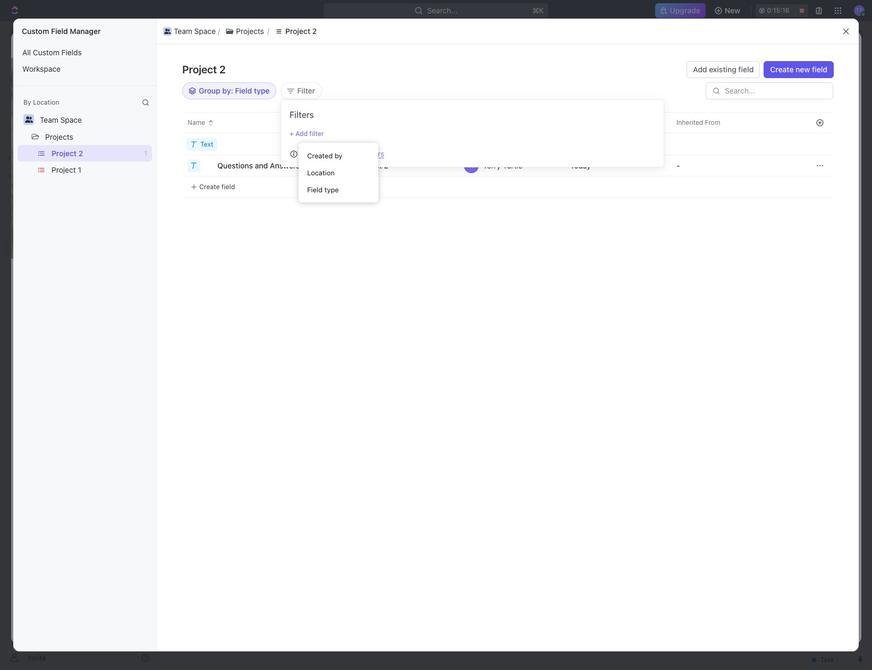 Task type: describe. For each thing, give the bounding box(es) containing it.
and inside custom fields element
[[133, 527, 146, 536]]

to
[[713, 118, 721, 126]]

17
[[715, 40, 722, 48]]

list containing team space
[[161, 25, 838, 37]]

field for create new field
[[813, 65, 828, 74]]

0 horizontal spatial field
[[51, 27, 68, 36]]

1 vertical spatial location
[[308, 169, 335, 177]]

new button
[[710, 2, 747, 19]]

docs
[[26, 91, 43, 101]]

3 changed from the top
[[641, 178, 667, 186]]

learn more about filters link
[[303, 149, 385, 158]]

terry
[[483, 161, 501, 170]]

task 1 link
[[212, 182, 369, 197]]

today
[[571, 161, 591, 170]]

board link
[[196, 95, 219, 110]]

workspace button
[[18, 61, 152, 77]]

table
[[323, 98, 342, 107]]

0 vertical spatial projects button
[[220, 25, 270, 37]]

fields
[[61, 48, 82, 57]]

by
[[23, 98, 31, 106]]

create field button
[[187, 181, 239, 193]]

customize button
[[768, 95, 823, 110]]

terry turtle
[[483, 161, 523, 170]]

⌘k
[[533, 6, 544, 15]]

task sidebar content section
[[606, 58, 829, 644]]

/ project 2
[[155, 40, 193, 49]]

created
[[641, 101, 664, 109]]

1 horizontal spatial /
[[225, 29, 228, 38]]

name
[[188, 119, 205, 127]]

by location
[[23, 98, 59, 106]]

grid containing questions and answers
[[157, 112, 834, 644]]

0:15:16
[[768, 6, 790, 14]]

questions and answers inside custom fields element
[[97, 527, 177, 536]]

docs link
[[4, 88, 154, 105]]

project 2 button
[[270, 25, 322, 37]]

home link
[[4, 52, 154, 69]]

user group image inside team space button
[[164, 28, 171, 34]]

gantt
[[361, 98, 381, 107]]

questions and answers row group
[[157, 134, 370, 198]]

spaces
[[9, 172, 31, 180]]

3 column header from the left
[[449, 112, 556, 133]]

inherited from
[[677, 119, 721, 127]]

gantt link
[[359, 95, 381, 110]]

workspace
[[22, 64, 61, 73]]

upgrade
[[670, 6, 701, 15]]

create new field button
[[764, 61, 834, 78]]

eloisefrancis23@gmail.
[[703, 135, 776, 143]]

learn
[[303, 149, 322, 158]]

user group image inside sidebar navigation
[[11, 208, 19, 215]]

new
[[796, 65, 811, 74]]

filter
[[297, 86, 315, 95]]

changed status from
[[639, 118, 705, 126]]

questions inside button
[[218, 161, 253, 170]]

hide button
[[734, 95, 766, 110]]

subtasks
[[123, 471, 160, 481]]

learn more about filters
[[303, 149, 385, 158]]

more
[[324, 149, 341, 158]]

filters
[[365, 149, 385, 158]]

0 horizontal spatial project 2 link
[[162, 40, 193, 49]]

filter button
[[281, 82, 322, 99]]

all
[[22, 48, 31, 57]]

field type
[[308, 186, 339, 194]]

0 vertical spatial 1
[[144, 149, 147, 157]]

hide
[[747, 98, 763, 107]]

board
[[198, 98, 219, 107]]

Search tasks... text field
[[740, 121, 847, 137]]

create field
[[199, 183, 235, 191]]

task 1
[[214, 185, 236, 194]]

all custom fields
[[22, 48, 82, 57]]

2 changed from the top
[[641, 161, 667, 169]]

from
[[706, 119, 721, 127]]

add right +
[[296, 130, 308, 138]]

tt
[[468, 162, 475, 169]]

text
[[201, 140, 214, 148]]

1 column header from the left
[[157, 112, 183, 133]]

custom field manager
[[22, 27, 101, 36]]

+ add filter
[[290, 130, 324, 138]]

2 row group from the left
[[807, 134, 834, 198]]

3 status from the top
[[669, 178, 687, 186]]

add up 'customize'
[[796, 68, 810, 77]]

favorites
[[9, 154, 37, 162]]

on
[[692, 40, 700, 48]]

projects link
[[230, 28, 274, 40]]

favorites button
[[4, 152, 41, 165]]

and inside button
[[255, 161, 268, 170]]

all custom fields button
[[18, 44, 152, 61]]

sidebar navigation
[[0, 21, 159, 671]]

inherited
[[677, 119, 704, 127]]

share
[[732, 40, 753, 49]]

1 horizontal spatial team space link
[[165, 28, 223, 40]]

name row
[[157, 112, 343, 133]]

2 column header from the left
[[343, 112, 449, 133]]

text button
[[187, 138, 218, 151]]

create for create field
[[199, 183, 220, 191]]

nov
[[702, 40, 713, 48]]

1 horizontal spatial add task button
[[790, 64, 834, 81]]

created this task
[[639, 101, 691, 109]]

search
[[704, 98, 729, 107]]

list containing project 2
[[13, 145, 156, 178]]

invite
[[28, 653, 46, 662]]

press space to select this row. row down today
[[343, 177, 807, 198]]

com
[[628, 135, 776, 152]]

press space to select this row. row containing terry turtle
[[343, 155, 807, 177]]

create new field
[[771, 65, 828, 74]]

added watcher:
[[653, 135, 703, 143]]

press space to select this row. row up today
[[343, 134, 807, 155]]

row group containing terry turtle
[[343, 134, 807, 198]]



Task type: vqa. For each thing, say whether or not it's contained in the screenshot.
topmost status
yes



Task type: locate. For each thing, give the bounding box(es) containing it.
you changed status from down -
[[628, 178, 705, 186]]

0 vertical spatial task
[[812, 68, 828, 77]]

custom up all
[[22, 27, 49, 36]]

1 vertical spatial you
[[628, 178, 639, 186]]

1 horizontal spatial field
[[739, 65, 754, 74]]

list containing all custom fields
[[13, 44, 156, 77]]

0 vertical spatial you changed status from
[[628, 161, 705, 169]]

space
[[194, 26, 216, 35], [199, 29, 221, 38], [91, 40, 112, 49], [60, 115, 82, 124]]

1 vertical spatial created
[[308, 152, 333, 160]]

1 vertical spatial add task
[[286, 150, 314, 158]]

field
[[51, 27, 68, 36], [308, 186, 323, 194]]

column header down created
[[556, 112, 662, 133]]

search...
[[428, 6, 458, 15]]

filter
[[310, 130, 324, 138]]

add task button up 'customize'
[[790, 64, 834, 81]]

0 vertical spatial you
[[628, 161, 639, 169]]

field right the new
[[813, 65, 828, 74]]

grid
[[157, 112, 834, 644]]

team space link
[[165, 28, 223, 40], [70, 40, 112, 49]]

column header left name
[[157, 112, 183, 133]]

questions and answers
[[218, 161, 300, 170], [97, 527, 177, 536]]

2 horizontal spatial task
[[812, 68, 828, 77]]

0 vertical spatial questions
[[218, 161, 253, 170]]

1 vertical spatial team space button
[[35, 111, 87, 128]]

questions
[[218, 161, 253, 170], [97, 527, 131, 536]]

questions and answers inside the questions and answers button
[[218, 161, 300, 170]]

task right the new
[[812, 68, 828, 77]]

1 vertical spatial questions
[[97, 527, 131, 536]]

press space to select this row. row containing questions and answers
[[157, 155, 343, 177]]

tree inside sidebar navigation
[[4, 185, 154, 329]]

2 status from the top
[[669, 161, 687, 169]]

user group image
[[164, 28, 171, 34], [169, 31, 176, 37], [57, 41, 65, 48], [11, 208, 19, 215]]

table link
[[321, 95, 342, 110]]

status up added watcher:
[[669, 118, 687, 126]]

0 horizontal spatial create
[[199, 183, 220, 191]]

0 vertical spatial status
[[669, 118, 687, 126]]

create for create new field
[[771, 65, 794, 74]]

field left type
[[308, 186, 323, 194]]

created for created by
[[308, 152, 333, 160]]

this
[[665, 101, 676, 109]]

watcher:
[[675, 135, 701, 143]]

in progress
[[197, 150, 240, 158]]

custom fields element
[[77, 521, 535, 569]]

0 horizontal spatial questions and answers
[[97, 527, 177, 536]]

task inside 'link'
[[214, 185, 230, 194]]

2 vertical spatial task
[[214, 185, 230, 194]]

answers inside button
[[270, 161, 300, 170]]

1 vertical spatial add task button
[[273, 148, 318, 161]]

4 column header from the left
[[556, 112, 662, 133]]

list
[[239, 98, 252, 107]]

1 for task 1
[[232, 185, 236, 194]]

1 status from the top
[[669, 118, 687, 126]]

field right existing
[[739, 65, 754, 74]]

answers inside custom fields element
[[148, 527, 177, 536]]

questions inside custom fields element
[[97, 527, 131, 536]]

project inside button
[[285, 26, 311, 35]]

0 vertical spatial changed
[[641, 118, 667, 126]]

1 vertical spatial you changed status from
[[628, 178, 705, 186]]

0 vertical spatial add task button
[[790, 64, 834, 81]]

tree
[[4, 185, 154, 329]]

0 horizontal spatial /
[[155, 40, 158, 49]]

calendar
[[271, 98, 303, 107]]

0 horizontal spatial projects button
[[40, 128, 78, 145]]

0 vertical spatial questions and answers
[[218, 161, 300, 170]]

changed left -
[[641, 161, 667, 169]]

answers
[[270, 161, 300, 170], [148, 527, 177, 536]]

0 horizontal spatial add task button
[[273, 148, 318, 161]]

project inside button
[[52, 165, 76, 174]]

custom up workspace
[[33, 48, 59, 57]]

1 for project 1
[[78, 165, 81, 174]]

1 from from the top
[[689, 118, 703, 126]]

existing
[[710, 65, 737, 74]]

1 inside button
[[78, 165, 81, 174]]

calendar link
[[269, 95, 303, 110]]

0 horizontal spatial and
[[133, 527, 146, 536]]

0 vertical spatial custom
[[22, 27, 49, 36]]

user group image inside team space link
[[169, 31, 176, 37]]

changed
[[641, 118, 667, 126], [641, 161, 667, 169], [641, 178, 667, 186]]

0 vertical spatial created
[[667, 40, 691, 48]]

you changed status from down added
[[628, 161, 705, 169]]

1 vertical spatial status
[[669, 161, 687, 169]]

0 horizontal spatial answers
[[148, 527, 177, 536]]

cell inside questions and answers row group
[[157, 155, 183, 177]]

1 row group from the left
[[343, 134, 807, 198]]

+
[[290, 130, 294, 138]]

new
[[725, 6, 741, 15]]

from left from
[[689, 118, 703, 126]]

create
[[771, 65, 794, 74], [199, 183, 220, 191]]

add existing field
[[694, 65, 754, 74]]

1
[[144, 149, 147, 157], [78, 165, 81, 174], [232, 185, 236, 194]]

field for add existing field
[[739, 65, 754, 74]]

0 vertical spatial list
[[161, 25, 838, 37]]

upgrade link
[[656, 3, 706, 18]]

inbox link
[[4, 70, 154, 87]]

0 horizontal spatial team space button
[[35, 111, 87, 128]]

press space to select this row. row
[[343, 134, 807, 155], [157, 155, 343, 177], [343, 155, 807, 177], [343, 177, 807, 198]]

1 changed from the top
[[641, 118, 667, 126]]

manager
[[70, 27, 101, 36]]

team space button down by location on the top of page
[[35, 111, 87, 128]]

inbox
[[26, 73, 44, 82]]

1 horizontal spatial created
[[667, 40, 691, 48]]

search button
[[690, 95, 732, 110]]

and
[[255, 161, 268, 170], [133, 527, 146, 536]]

1 vertical spatial list
[[13, 44, 156, 77]]

custom
[[22, 27, 49, 36], [33, 48, 59, 57]]

task down progress
[[214, 185, 230, 194]]

1 vertical spatial projects button
[[40, 128, 78, 145]]

created by
[[308, 152, 343, 160]]

add down +
[[286, 150, 298, 158]]

changed down added
[[641, 178, 667, 186]]

2 horizontal spatial field
[[813, 65, 828, 74]]

type
[[325, 186, 339, 194]]

create down in
[[199, 183, 220, 191]]

list link
[[237, 95, 252, 110]]

changed down created
[[641, 118, 667, 126]]

row group
[[343, 134, 807, 198], [807, 134, 834, 198]]

create left the new
[[771, 65, 794, 74]]

1 horizontal spatial and
[[255, 161, 268, 170]]

0 horizontal spatial location
[[33, 98, 59, 106]]

2 inside project 2 button
[[312, 26, 317, 35]]

Edit task name text field
[[77, 312, 535, 333]]

2 vertical spatial 1
[[232, 185, 236, 194]]

0 vertical spatial create
[[771, 65, 794, 74]]

location up dashboards
[[33, 98, 59, 106]]

field up "all custom fields"
[[51, 27, 68, 36]]

0 vertical spatial add task
[[796, 68, 828, 77]]

5 column header from the left
[[769, 112, 807, 133]]

1 vertical spatial create
[[199, 183, 220, 191]]

1 horizontal spatial answers
[[270, 161, 300, 170]]

1 vertical spatial custom
[[33, 48, 59, 57]]

created left the by
[[308, 152, 333, 160]]

1 vertical spatial task
[[300, 150, 314, 158]]

add left existing
[[694, 65, 708, 74]]

0 horizontal spatial 1
[[78, 165, 81, 174]]

1 vertical spatial questions and answers
[[97, 527, 177, 536]]

share button
[[726, 36, 759, 53]]

0 horizontal spatial questions
[[97, 527, 131, 536]]

2 horizontal spatial /
[[276, 29, 278, 38]]

1 inside 'link'
[[232, 185, 236, 194]]

add task
[[796, 68, 828, 77], [286, 150, 314, 158]]

2
[[312, 26, 317, 35], [320, 29, 325, 38], [188, 40, 193, 49], [220, 63, 226, 76], [236, 63, 245, 81], [79, 149, 83, 158], [253, 150, 256, 158]]

press space to select this row. row up task 1
[[157, 155, 343, 177]]

status down -
[[669, 178, 687, 186]]

1 horizontal spatial questions and answers
[[218, 161, 300, 170]]

project 1 button
[[47, 162, 152, 178]]

home
[[26, 55, 46, 64]]

add existing field button
[[687, 61, 761, 78]]

project
[[285, 26, 311, 35], [293, 29, 318, 38], [162, 40, 186, 49], [182, 63, 217, 76], [185, 63, 232, 81], [52, 149, 77, 158], [52, 165, 76, 174]]

1 vertical spatial field
[[308, 186, 323, 194]]

dashboards
[[26, 110, 67, 119]]

team space
[[174, 26, 216, 35], [179, 29, 221, 38], [70, 40, 112, 49], [40, 115, 82, 124]]

created left on
[[667, 40, 691, 48]]

0 vertical spatial from
[[689, 118, 703, 126]]

3 from from the top
[[689, 178, 703, 186]]

1 you changed status from from the top
[[628, 161, 705, 169]]

project 2
[[285, 26, 317, 35], [293, 29, 325, 38], [182, 63, 226, 76], [185, 63, 248, 81], [52, 149, 83, 158]]

2 from from the top
[[689, 161, 703, 169]]

added
[[655, 135, 674, 143]]

1 horizontal spatial team space button
[[161, 25, 218, 37]]

field down progress
[[222, 183, 235, 191]]

0 horizontal spatial field
[[222, 183, 235, 191]]

2 horizontal spatial 1
[[232, 185, 236, 194]]

location
[[33, 98, 59, 106], [308, 169, 335, 177]]

2 vertical spatial status
[[669, 178, 687, 186]]

add task up 'customize'
[[796, 68, 828, 77]]

0 horizontal spatial team space link
[[70, 40, 112, 49]]

1 you from the top
[[628, 161, 639, 169]]

from right -
[[689, 161, 703, 169]]

1 horizontal spatial location
[[308, 169, 335, 177]]

2 you from the top
[[628, 178, 639, 186]]

about
[[343, 149, 363, 158]]

add task button
[[790, 64, 834, 81], [273, 148, 318, 161]]

1 vertical spatial changed
[[641, 161, 667, 169]]

0 horizontal spatial add task
[[286, 150, 314, 158]]

1 horizontal spatial add task
[[796, 68, 828, 77]]

column header
[[157, 112, 183, 133], [343, 112, 449, 133], [449, 112, 556, 133], [556, 112, 662, 133], [769, 112, 807, 133]]

created for created on nov 17
[[667, 40, 691, 48]]

2 vertical spatial changed
[[641, 178, 667, 186]]

cell
[[343, 134, 449, 155], [449, 134, 556, 155], [556, 134, 662, 155], [662, 134, 769, 155], [769, 134, 807, 155], [807, 134, 834, 155], [157, 155, 183, 177], [769, 155, 807, 177], [343, 177, 449, 198], [449, 177, 556, 198], [556, 177, 662, 198], [662, 177, 769, 198], [769, 177, 807, 198], [807, 177, 834, 198]]

in
[[197, 150, 204, 158]]

location up 'field type'
[[308, 169, 335, 177]]

column header down customize button
[[769, 112, 807, 133]]

by
[[335, 152, 343, 160]]

1 horizontal spatial task
[[300, 150, 314, 158]]

list
[[161, 25, 838, 37], [13, 44, 156, 77], [13, 145, 156, 178]]

0 vertical spatial team space button
[[161, 25, 218, 37]]

from down eloisefrancis23@gmail. com
[[689, 178, 703, 186]]

create inside questions and answers row group
[[199, 183, 220, 191]]

0 vertical spatial and
[[255, 161, 268, 170]]

1 horizontal spatial 1
[[144, 149, 147, 157]]

1 vertical spatial answers
[[148, 527, 177, 536]]

0 vertical spatial field
[[51, 27, 68, 36]]

2 you changed status from from the top
[[628, 178, 705, 186]]

dashboards link
[[4, 106, 154, 123]]

progress
[[206, 150, 240, 158]]

created on nov 17
[[667, 40, 722, 48]]

column header up terry turtle
[[449, 112, 556, 133]]

status down added watcher:
[[669, 161, 687, 169]]

1 vertical spatial 1
[[78, 165, 81, 174]]

1 horizontal spatial questions
[[218, 161, 253, 170]]

team space button up / project 2
[[161, 25, 218, 37]]

1 horizontal spatial projects button
[[220, 25, 270, 37]]

1 vertical spatial from
[[689, 161, 703, 169]]

task
[[678, 101, 691, 109]]

-
[[677, 161, 680, 170]]

1 horizontal spatial field
[[308, 186, 323, 194]]

add task button down +
[[273, 148, 318, 161]]

eloisefrancis23@gmail. com
[[628, 135, 776, 152]]

field inside questions and answers row group
[[222, 183, 235, 191]]

turtle
[[503, 161, 523, 170]]

project 1
[[52, 165, 81, 174]]

questions and answers button
[[216, 157, 307, 174]]

press space to select this row. row inside questions and answers row group
[[157, 155, 343, 177]]

0 horizontal spatial task
[[214, 185, 230, 194]]

0:15:16 button
[[756, 4, 809, 17]]

1 horizontal spatial project 2 link
[[280, 28, 328, 40]]

custom inside button
[[33, 48, 59, 57]]

2 vertical spatial from
[[689, 178, 703, 186]]

add task down the + add filter
[[286, 150, 314, 158]]

1 vertical spatial and
[[133, 527, 146, 536]]

0 horizontal spatial created
[[308, 152, 333, 160]]

task down the + add filter
[[300, 150, 314, 158]]

press space to select this row. row down "inherited from" 'row'
[[343, 155, 807, 177]]

Search... text field
[[725, 87, 828, 95]]

0 vertical spatial location
[[33, 98, 59, 106]]

2 vertical spatial list
[[13, 145, 156, 178]]

project 2 inside button
[[285, 26, 317, 35]]

1 horizontal spatial create
[[771, 65, 794, 74]]

0 vertical spatial answers
[[270, 161, 300, 170]]

inherited from row
[[343, 112, 807, 133]]

column header down the gantt on the top left
[[343, 112, 449, 133]]



